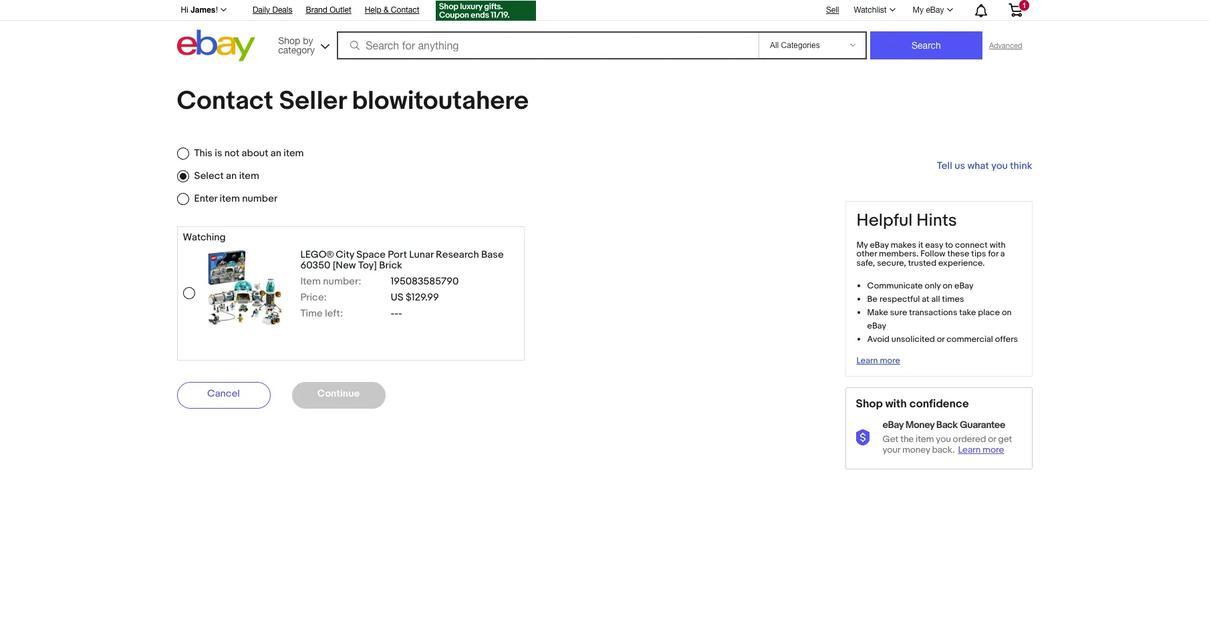Task type: vqa. For each thing, say whether or not it's contained in the screenshot.
sure
yes



Task type: describe. For each thing, give the bounding box(es) containing it.
$129.99
[[406, 292, 439, 304]]

advanced
[[989, 41, 1022, 49]]

learn for top learn more link
[[857, 356, 878, 366]]

trusted
[[908, 258, 937, 269]]

left:
[[325, 308, 343, 321]]

shop for shop with confidence
[[856, 398, 883, 411]]

tell us what you think
[[937, 160, 1033, 172]]

advanced link
[[983, 32, 1029, 59]]

not
[[225, 147, 239, 160]]

ebay down make
[[867, 321, 887, 332]]

learn more for top learn more link
[[857, 356, 901, 366]]

makes
[[891, 240, 917, 250]]

item down the this is not about an item
[[239, 170, 259, 182]]

us
[[391, 292, 404, 304]]

the
[[901, 434, 914, 445]]

ordered
[[953, 434, 986, 445]]

take
[[960, 308, 976, 318]]

be
[[867, 294, 878, 305]]

members.
[[879, 249, 919, 260]]

to
[[945, 240, 953, 250]]

category
[[278, 44, 315, 55]]

at
[[922, 294, 930, 305]]

helpful hints
[[857, 211, 957, 231]]

brand outlet link
[[306, 3, 351, 18]]

select an item
[[194, 170, 259, 182]]

learn for rightmost learn more link
[[958, 445, 981, 456]]

number:
[[323, 276, 361, 288]]

your
[[883, 445, 901, 456]]

commercial
[[947, 334, 993, 345]]

experience.
[[939, 258, 985, 269]]

follow
[[921, 249, 946, 260]]

learn more for rightmost learn more link
[[958, 445, 1004, 456]]

my for my ebay
[[913, 5, 924, 15]]

195083585790
[[391, 276, 459, 288]]

get the item you ordered or get your money back.
[[883, 434, 1012, 456]]

communicate only on ebay be respectful at all times make sure transactions take place on ebay avoid unsolicited or commercial offers
[[867, 281, 1018, 345]]

&
[[384, 5, 389, 15]]

communicate
[[867, 281, 923, 291]]

0 vertical spatial an
[[271, 147, 281, 160]]

watching
[[183, 231, 226, 244]]

helpful
[[857, 211, 913, 231]]

tell
[[937, 160, 953, 172]]

watchlist
[[854, 5, 887, 15]]

0 vertical spatial learn more link
[[857, 356, 901, 366]]

item inside get the item you ordered or get your money back.
[[916, 434, 934, 445]]

hints
[[917, 211, 957, 231]]

shop by category banner
[[173, 0, 1033, 65]]

respectful
[[880, 294, 920, 305]]

brick
[[379, 260, 402, 272]]

daily deals link
[[253, 3, 292, 18]]

get
[[883, 434, 899, 445]]

unsolicited
[[892, 334, 935, 345]]

these
[[948, 249, 970, 260]]

seller
[[279, 86, 346, 117]]

back.
[[932, 445, 955, 456]]

1 vertical spatial an
[[226, 170, 237, 182]]

my ebay
[[913, 5, 944, 15]]

cancel link
[[177, 382, 270, 409]]

back
[[936, 419, 958, 432]]

contact seller blowitoutahere
[[177, 86, 529, 117]]

city
[[336, 249, 354, 261]]

select
[[194, 170, 224, 182]]

lego® city space port lunar research base 60350 [new toy] brick
[[300, 249, 504, 272]]

brand
[[306, 5, 328, 15]]

sure
[[890, 308, 907, 318]]

deals
[[272, 5, 292, 15]]

[new
[[333, 260, 356, 272]]

a
[[1001, 249, 1005, 260]]

all
[[932, 294, 940, 305]]

us
[[955, 160, 965, 172]]

lego® city space port lunar research base 60350 [new toy] brick image
[[207, 250, 283, 327]]

or inside communicate only on ebay be respectful at all times make sure transactions take place on ebay avoid unsolicited or commercial offers
[[937, 334, 945, 345]]

sell
[[826, 5, 839, 14]]

daily
[[253, 5, 270, 15]]

you for think
[[992, 160, 1008, 172]]

cancel
[[207, 388, 240, 400]]

think
[[1010, 160, 1033, 172]]

transactions
[[909, 308, 958, 318]]

more for rightmost learn more link
[[983, 445, 1004, 456]]

with details__icon image
[[856, 430, 872, 446]]

1 vertical spatial on
[[1002, 308, 1012, 318]]

enter
[[194, 193, 217, 205]]

help
[[365, 5, 381, 15]]

more for top learn more link
[[880, 356, 901, 366]]

ebay inside my ebay makes it easy to connect with other members. follow these tips for a safe, secure, trusted experience.
[[870, 240, 889, 250]]

ebay up times on the top
[[955, 281, 974, 291]]

secure,
[[877, 258, 906, 269]]

money
[[906, 419, 935, 432]]

this is not about an item
[[194, 147, 304, 160]]

port
[[388, 249, 407, 261]]

shop by category button
[[272, 30, 332, 58]]

research
[[436, 249, 479, 261]]

get the coupon image
[[436, 1, 536, 21]]

you for ordered
[[936, 434, 951, 445]]



Task type: locate. For each thing, give the bounding box(es) containing it.
james
[[191, 5, 216, 15]]

lego®
[[300, 249, 334, 261]]

contact up is
[[177, 86, 273, 117]]

account navigation
[[173, 0, 1033, 23]]

number
[[242, 193, 278, 205]]

an right 'about'
[[271, 147, 281, 160]]

1 horizontal spatial or
[[988, 434, 996, 445]]

0 horizontal spatial my
[[857, 240, 868, 250]]

ebay up secure,
[[870, 240, 889, 250]]

item down the "select an item"
[[220, 193, 240, 205]]

1 horizontal spatial with
[[990, 240, 1006, 250]]

you
[[992, 160, 1008, 172], [936, 434, 951, 445]]

none submit inside shop by category "banner"
[[870, 31, 983, 59]]

3 - from the left
[[398, 308, 402, 321]]

learn down 'avoid'
[[857, 356, 878, 366]]

0 vertical spatial on
[[943, 281, 953, 291]]

times
[[942, 294, 964, 305]]

lunar
[[409, 249, 434, 261]]

avoid
[[867, 334, 890, 345]]

1 vertical spatial with
[[886, 398, 907, 411]]

outlet
[[330, 5, 351, 15]]

on up times on the top
[[943, 281, 953, 291]]

2 - from the left
[[395, 308, 399, 321]]

or right unsolicited
[[937, 334, 945, 345]]

continue link
[[292, 382, 385, 409]]

help & contact
[[365, 5, 419, 15]]

shop left by
[[278, 35, 300, 46]]

0 horizontal spatial more
[[880, 356, 901, 366]]

sell link
[[820, 5, 845, 14]]

shop by category
[[278, 35, 315, 55]]

with up the money
[[886, 398, 907, 411]]

1 vertical spatial shop
[[856, 398, 883, 411]]

0 horizontal spatial contact
[[177, 86, 273, 117]]

learn right back. on the right bottom
[[958, 445, 981, 456]]

get
[[998, 434, 1012, 445]]

my right watchlist link
[[913, 5, 924, 15]]

Search for anything text field
[[339, 33, 756, 58]]

0 horizontal spatial you
[[936, 434, 951, 445]]

contact
[[391, 5, 419, 15], [177, 86, 273, 117]]

0 horizontal spatial with
[[886, 398, 907, 411]]

shop with confidence
[[856, 398, 969, 411]]

0 horizontal spatial learn more link
[[857, 356, 901, 366]]

tips
[[972, 249, 986, 260]]

by
[[303, 35, 313, 46]]

is
[[215, 147, 222, 160]]

learn
[[857, 356, 878, 366], [958, 445, 981, 456]]

ebay money back guarantee
[[883, 419, 1005, 432]]

or
[[937, 334, 945, 345], [988, 434, 996, 445]]

learn more link down 'guarantee'
[[958, 445, 1008, 456]]

1 vertical spatial you
[[936, 434, 951, 445]]

0 vertical spatial contact
[[391, 5, 419, 15]]

shop up with details__icon
[[856, 398, 883, 411]]

brand outlet
[[306, 5, 351, 15]]

enter item number
[[194, 193, 278, 205]]

blowitoutahere
[[352, 86, 529, 117]]

1 - from the left
[[391, 308, 395, 321]]

0 horizontal spatial learn more
[[857, 356, 901, 366]]

help & contact link
[[365, 3, 419, 18]]

0 horizontal spatial shop
[[278, 35, 300, 46]]

item down the money
[[916, 434, 934, 445]]

None submit
[[870, 31, 983, 59]]

0 horizontal spatial learn
[[857, 356, 878, 366]]

more down 'avoid'
[[880, 356, 901, 366]]

1 horizontal spatial an
[[271, 147, 281, 160]]

---
[[391, 308, 402, 321]]

daily deals
[[253, 5, 292, 15]]

1 vertical spatial learn
[[958, 445, 981, 456]]

my inside "account" navigation
[[913, 5, 924, 15]]

or left get
[[988, 434, 996, 445]]

1 vertical spatial learn more
[[958, 445, 1004, 456]]

learn more link down 'avoid'
[[857, 356, 901, 366]]

1 horizontal spatial more
[[983, 445, 1004, 456]]

0 vertical spatial learn more
[[857, 356, 901, 366]]

1 horizontal spatial learn
[[958, 445, 981, 456]]

it
[[918, 240, 924, 250]]

1 horizontal spatial shop
[[856, 398, 883, 411]]

us $129.99
[[391, 292, 439, 304]]

or inside get the item you ordered or get your money back.
[[988, 434, 996, 445]]

more
[[880, 356, 901, 366], [983, 445, 1004, 456]]

0 horizontal spatial or
[[937, 334, 945, 345]]

about
[[242, 147, 268, 160]]

confidence
[[910, 398, 969, 411]]

hi james !
[[181, 5, 218, 15]]

1 horizontal spatial learn more
[[958, 445, 1004, 456]]

tell us what you think link
[[937, 160, 1033, 172]]

an right select
[[226, 170, 237, 182]]

shop inside shop by category
[[278, 35, 300, 46]]

my
[[913, 5, 924, 15], [857, 240, 868, 250]]

price:
[[300, 292, 327, 304]]

learn more down 'avoid'
[[857, 356, 901, 366]]

on right place
[[1002, 308, 1012, 318]]

item number:
[[300, 276, 361, 288]]

learn more down 'guarantee'
[[958, 445, 1004, 456]]

ebay up the get
[[883, 419, 904, 432]]

learn more
[[857, 356, 901, 366], [958, 445, 1004, 456]]

time
[[300, 308, 323, 321]]

safe,
[[857, 258, 875, 269]]

watchlist link
[[847, 2, 902, 18]]

learn more link
[[857, 356, 901, 366], [958, 445, 1008, 456]]

1 horizontal spatial contact
[[391, 5, 419, 15]]

1 vertical spatial more
[[983, 445, 1004, 456]]

0 horizontal spatial an
[[226, 170, 237, 182]]

0 vertical spatial more
[[880, 356, 901, 366]]

1 vertical spatial contact
[[177, 86, 273, 117]]

with inside my ebay makes it easy to connect with other members. follow these tips for a safe, secure, trusted experience.
[[990, 240, 1006, 250]]

my ebay makes it easy to connect with other members. follow these tips for a safe, secure, trusted experience.
[[857, 240, 1006, 269]]

with right tips on the top of the page
[[990, 240, 1006, 250]]

0 vertical spatial you
[[992, 160, 1008, 172]]

you inside get the item you ordered or get your money back.
[[936, 434, 951, 445]]

1 horizontal spatial on
[[1002, 308, 1012, 318]]

0 vertical spatial learn
[[857, 356, 878, 366]]

ebay inside "account" navigation
[[926, 5, 944, 15]]

for
[[988, 249, 999, 260]]

more down 'guarantee'
[[983, 445, 1004, 456]]

ebay
[[926, 5, 944, 15], [870, 240, 889, 250], [955, 281, 974, 291], [867, 321, 887, 332], [883, 419, 904, 432]]

my up safe,
[[857, 240, 868, 250]]

offers
[[995, 334, 1018, 345]]

1 horizontal spatial learn more link
[[958, 445, 1008, 456]]

1 horizontal spatial you
[[992, 160, 1008, 172]]

continue
[[317, 388, 360, 400]]

you down ebay money back guarantee
[[936, 434, 951, 445]]

item
[[284, 147, 304, 160], [239, 170, 259, 182], [220, 193, 240, 205], [916, 434, 934, 445]]

shop for shop by category
[[278, 35, 300, 46]]

!
[[216, 5, 218, 15]]

0 vertical spatial with
[[990, 240, 1006, 250]]

space
[[357, 249, 386, 261]]

1 horizontal spatial my
[[913, 5, 924, 15]]

what
[[968, 160, 989, 172]]

ebay right watchlist link
[[926, 5, 944, 15]]

you right what
[[992, 160, 1008, 172]]

money
[[902, 445, 930, 456]]

0 vertical spatial my
[[913, 5, 924, 15]]

60350
[[300, 260, 330, 272]]

time left:
[[300, 308, 343, 321]]

this
[[194, 147, 213, 160]]

place
[[978, 308, 1000, 318]]

my ebay link
[[906, 2, 959, 18]]

easy
[[925, 240, 943, 250]]

1
[[1022, 1, 1027, 9]]

contact right '&'
[[391, 5, 419, 15]]

my inside my ebay makes it easy to connect with other members. follow these tips for a safe, secure, trusted experience.
[[857, 240, 868, 250]]

1 vertical spatial my
[[857, 240, 868, 250]]

contact inside "account" navigation
[[391, 5, 419, 15]]

1 link
[[1000, 0, 1031, 19]]

0 vertical spatial or
[[937, 334, 945, 345]]

1 vertical spatial or
[[988, 434, 996, 445]]

0 horizontal spatial on
[[943, 281, 953, 291]]

with
[[990, 240, 1006, 250], [886, 398, 907, 411]]

toy]
[[358, 260, 377, 272]]

only
[[925, 281, 941, 291]]

make
[[867, 308, 888, 318]]

item right 'about'
[[284, 147, 304, 160]]

1 vertical spatial learn more link
[[958, 445, 1008, 456]]

0 vertical spatial shop
[[278, 35, 300, 46]]

my for my ebay makes it easy to connect with other members. follow these tips for a safe, secure, trusted experience.
[[857, 240, 868, 250]]



